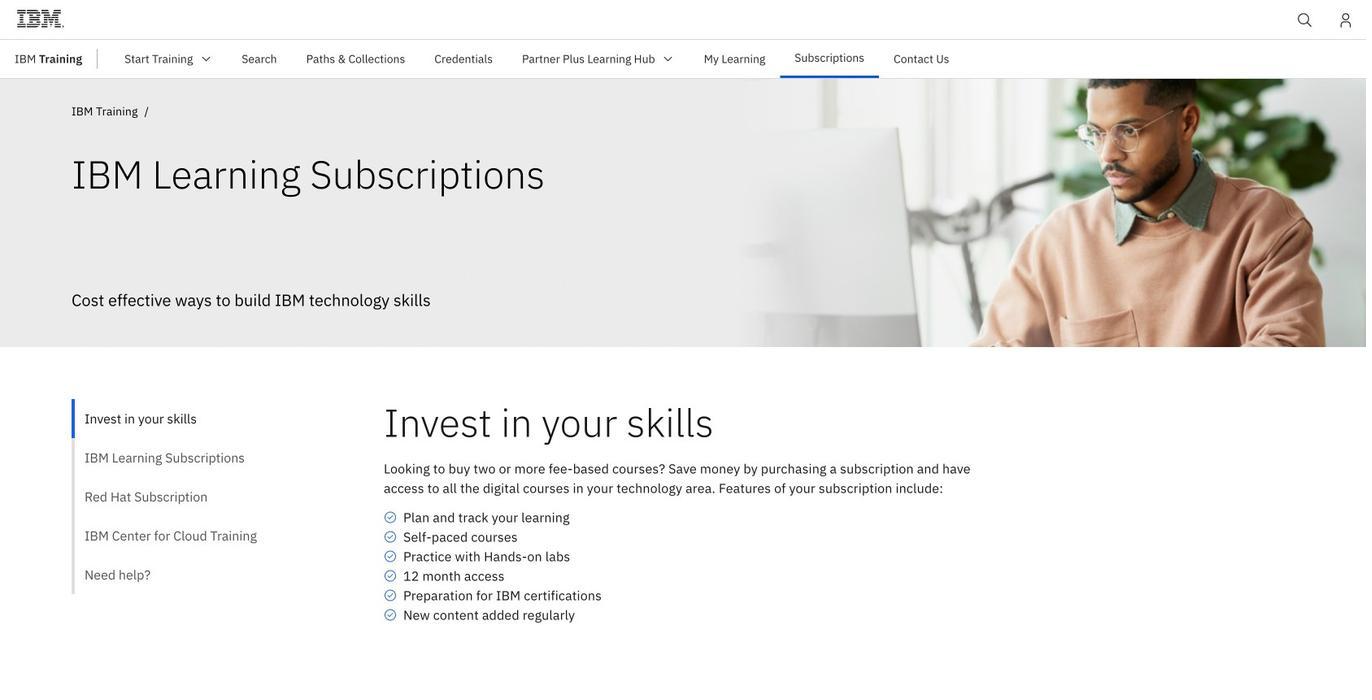 Task type: locate. For each thing, give the bounding box(es) containing it.
start training image
[[200, 52, 213, 65]]

ibm platform name element
[[0, 0, 1367, 46], [0, 40, 1367, 79], [110, 40, 1367, 78]]



Task type: vqa. For each thing, say whether or not it's contained in the screenshot.
Partner Plus Learning Hub icon
yes



Task type: describe. For each thing, give the bounding box(es) containing it.
search image
[[1297, 12, 1314, 28]]

notifications image
[[1338, 12, 1354, 28]]

partner plus learning hub image
[[662, 52, 675, 65]]



